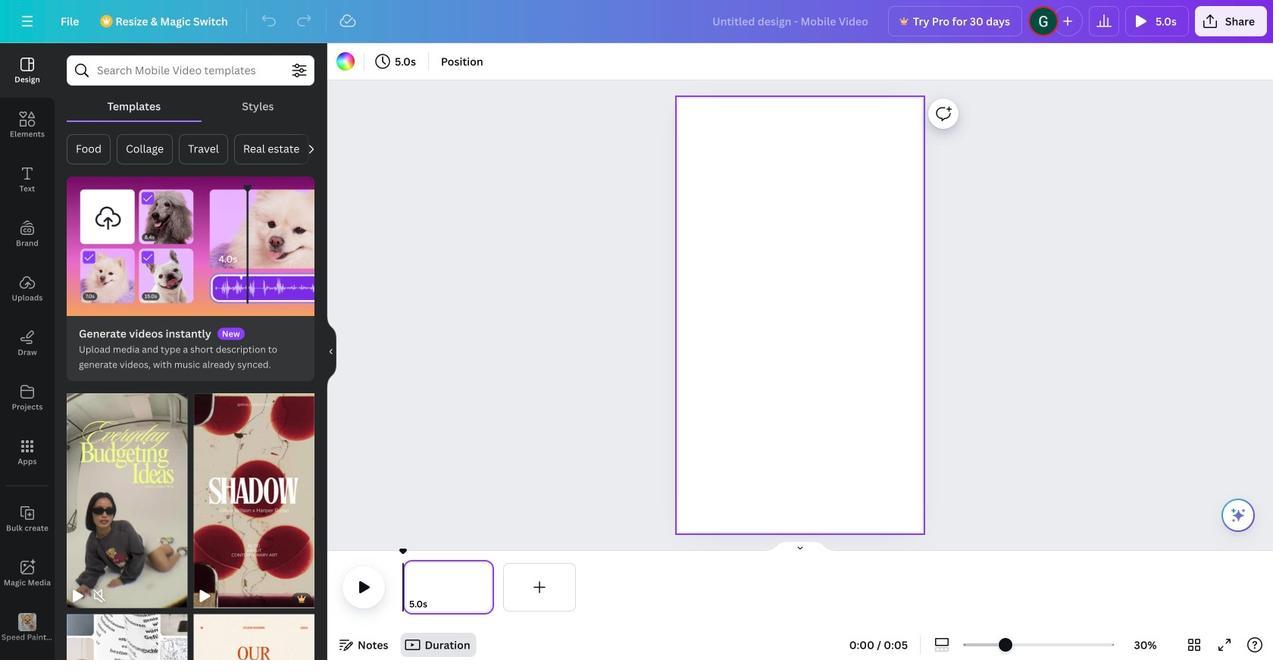 Task type: vqa. For each thing, say whether or not it's contained in the screenshot.
Side Panel Tab List
yes



Task type: describe. For each thing, give the bounding box(es) containing it.
trimming, start edge slider
[[403, 563, 417, 612]]

#ffffff image
[[336, 52, 355, 70]]

Page title text field
[[434, 596, 440, 612]]

beige and grey minimalist simple modern photo collage search fashion animated  instagram reel group
[[67, 605, 188, 660]]

Design title text field
[[700, 6, 882, 36]]

Search Mobile Video templates search field
[[97, 56, 284, 85]]

quick actions image
[[1229, 506, 1247, 524]]

main menu bar
[[0, 0, 1273, 43]]

neon yellow pastel vintage budgeting ideas financial social animated instagram reel group
[[67, 384, 188, 608]]

hide pages image
[[764, 540, 837, 552]]

beige and orange contemporary service list instagram reel group
[[194, 605, 314, 660]]



Task type: locate. For each thing, give the bounding box(es) containing it.
magic video example usage image
[[67, 177, 314, 316]]

hide image
[[327, 315, 336, 388]]

trimming, end edge slider
[[480, 563, 494, 612]]

side panel tab list
[[0, 43, 55, 660]]

white and red vintage typographic contemporary art blog animated instagram reel group
[[194, 384, 314, 608]]



